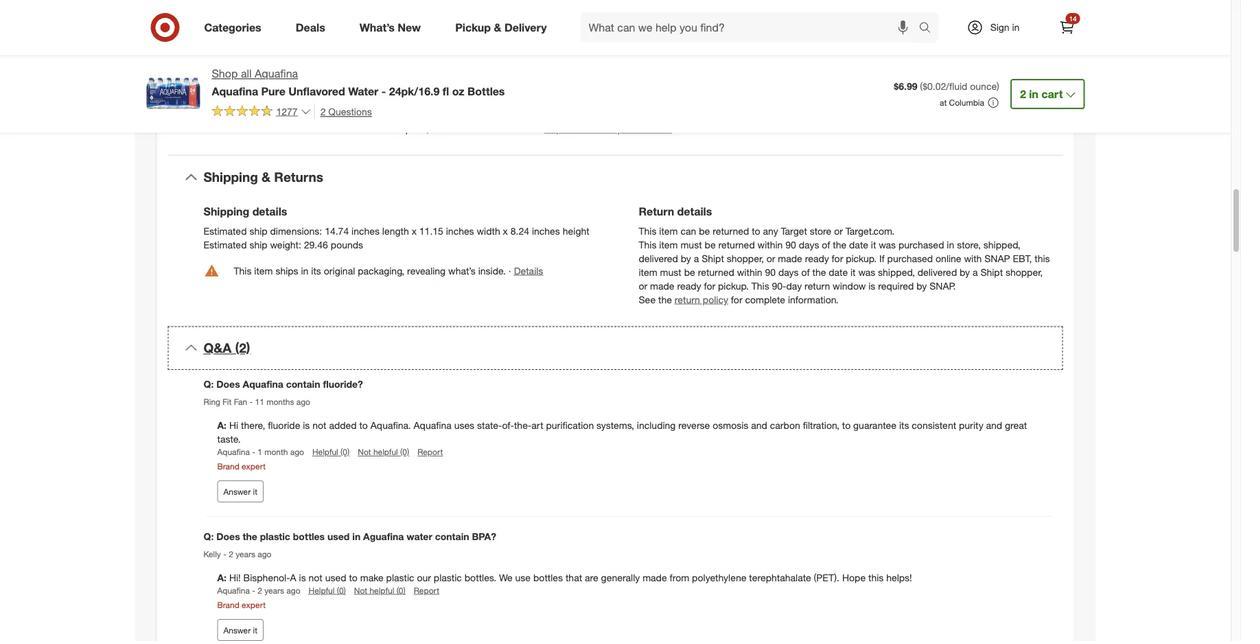 Task type: vqa. For each thing, say whether or not it's contained in the screenshot.
the topmost $1.99
no



Task type: describe. For each thing, give the bounding box(es) containing it.
0 horizontal spatial specific
[[300, 79, 333, 91]]

is right a
[[299, 572, 306, 584]]

2 horizontal spatial by
[[960, 266, 971, 278]]

1 vertical spatial accurate
[[335, 123, 373, 135]]

you up displayed,
[[581, 65, 597, 77]]

aquafina inside q: does aquafina contain fluoride? ring fit fan - 11 months ago
[[243, 379, 284, 391]]

on up the 24pk/16.9
[[425, 65, 436, 77]]

brand for hi! bisphenol-a is not used to make plastic our plastic bottles. we use bottles that are generally made from polyethylene terephtahalate (pet). hope this helps!
[[217, 600, 240, 611]]

on up update
[[874, 37, 885, 49]]

2 vertical spatial be
[[685, 266, 696, 278]]

q&a (2)
[[204, 340, 250, 356]]

the down suggested
[[212, 123, 225, 135]]

fan
[[234, 397, 247, 407]]

0 vertical spatial be
[[699, 225, 710, 237]]

1 vertical spatial are
[[204, 92, 217, 104]]

a: for a: hi! bisphenol-a is not used to make plastic our plastic bottles. we use bottles that are generally made from polyethylene terephtahalate (pet). hope this helps!
[[217, 572, 227, 584]]

warrant
[[547, 37, 579, 49]]

the inside q: does the plastic bottles used in aguafina water contain bpa? kelly - 2 years ago
[[243, 531, 257, 543]]

2 down bisphenol-
[[258, 586, 262, 596]]

site
[[272, 37, 288, 49]]

1 horizontal spatial pickup.
[[846, 252, 877, 264]]

return policy link
[[675, 293, 729, 305]]

2 estimated from the top
[[204, 239, 247, 251]]

2 ship from the top
[[250, 239, 268, 251]]

0 vertical spatial purchased
[[899, 239, 945, 251]]

1 horizontal spatial was
[[879, 239, 896, 251]]

deals link
[[284, 12, 343, 43]]

1 vertical spatial must
[[661, 266, 682, 278]]

in left cart
[[1030, 87, 1039, 101]]

2 horizontal spatial our
[[888, 37, 902, 49]]

2 vertical spatial made
[[643, 572, 667, 584]]

0 horizontal spatial by
[[681, 252, 692, 264]]

including
[[637, 420, 676, 432]]

policy
[[703, 293, 729, 305]]

1 vertical spatial only.
[[307, 92, 326, 104]]

art
[[532, 420, 544, 432]]

or up see
[[639, 280, 648, 292]]

aquafina down shop
[[212, 84, 258, 98]]

used inside q: does the plastic bottles used in aguafina water contain bpa? kelly - 2 years ago
[[328, 531, 350, 543]]

deals
[[296, 21, 325, 34]]

2 up aren't
[[321, 105, 326, 117]]

use
[[516, 572, 531, 584]]

helpful  (0) for bottles
[[309, 586, 346, 596]]

0 vertical spatial report
[[545, 123, 575, 135]]

aquafina inside hi there, fluoride is not added to aquafina. aquafina uses state-of-the-art purification systems, including reverse osmosis and carbon filtration, to guarantee its consistent purity and great taste.
[[414, 420, 452, 432]]

ebt,
[[1014, 252, 1033, 264]]

0 vertical spatial its
[[311, 265, 321, 277]]

does for the
[[216, 531, 240, 543]]

content
[[204, 37, 238, 49]]

2 right )
[[1021, 87, 1027, 101]]

you right if
[[877, 65, 893, 77]]

this up solely
[[286, 51, 301, 63]]

1 horizontal spatial shipt
[[981, 266, 1004, 278]]

ago right month
[[290, 447, 304, 457]]

nutrition,
[[618, 37, 655, 49]]

length
[[382, 225, 409, 237]]

0 horizontal spatial delivered
[[639, 252, 679, 264]]

any
[[764, 225, 779, 237]]

0 vertical spatial must
[[681, 239, 702, 251]]

helpful for fluoride?
[[313, 447, 338, 457]]

is inside hi there, fluoride is not added to aquafina. aquafina uses state-of-the-art purification systems, including reverse osmosis and carbon filtration, to guarantee its consistent purity and great taste.
[[303, 420, 310, 432]]

(pet).
[[814, 572, 840, 584]]

1 vertical spatial be
[[705, 239, 716, 251]]

1 vertical spatial contact
[[644, 79, 677, 91]]

0 horizontal spatial if
[[204, 123, 209, 135]]

that left generally
[[566, 572, 583, 584]]

hi
[[229, 420, 238, 432]]

to inside return details this item can be returned to any target store or target.com. this item must be returned within 90 days of the date it was purchased in store, shipped, delivered by a shipt shopper, or made ready for pickup. if purchased online with snap ebt, this item must be returned within 90 days of the date it was shipped, delivered by a shipt shopper, or made ready for pickup. this 90-day return window is required by snap. see the return policy for complete information.
[[752, 225, 761, 237]]

and left carbon
[[752, 420, 768, 432]]

in inside q: does the plastic bottles used in aguafina water contain bpa? kelly - 2 years ago
[[353, 531, 361, 543]]

and left "great"
[[987, 420, 1003, 432]]

1 horizontal spatial mobile
[[938, 37, 967, 49]]

1 horizontal spatial delivered
[[918, 266, 958, 278]]

item up see
[[639, 266, 658, 278]]

snap.
[[930, 280, 956, 292]]

(2)
[[235, 340, 250, 356]]

complete, inside grocery disclaimer : content on this site is for reference purposes only.  target does not represent or warrant that the nutrition, ingredient, allergen and other product information on our web or mobile sites are accurate or complete, since this information comes from the product manufacturers.  on occasion, manufacturers may improve or change their product formulas and update their labels.  we recommend that you do not rely solely on the information presented on our web or mobile sites and that you review the product's label or contact the manufacturer directly if you have specific product concerns or questions.  if you have specific healthcare concerns or questions about the products displayed, please contact your licensed healthcare professional for advice or answers.  any additional pictures are suggested servings only.
[[215, 51, 258, 63]]

1 horizontal spatial years
[[265, 586, 284, 596]]

occasion,
[[544, 51, 585, 63]]

store
[[810, 225, 832, 237]]

2 vertical spatial returned
[[698, 266, 735, 278]]

1 vertical spatial about
[[507, 123, 532, 135]]

that up pictures
[[1029, 51, 1045, 63]]

0 vertical spatial returned
[[713, 225, 750, 237]]

aquafina down hi!
[[217, 586, 250, 596]]

14 link
[[1053, 12, 1083, 43]]

1 vertical spatial within
[[738, 266, 763, 278]]

pure
[[261, 84, 286, 98]]

or down water
[[375, 123, 384, 135]]

0 horizontal spatial mobile
[[489, 65, 518, 77]]

brand expert for hi there, fluoride is not added to aquafina. aquafina uses state-of-the-art purification systems, including reverse osmosis and carbon filtration, to guarantee its consistent purity and great taste.
[[217, 462, 266, 472]]

details down '1277' link at the left of page
[[249, 123, 278, 135]]

1 horizontal spatial concerns
[[991, 65, 1031, 77]]

1 vertical spatial days
[[779, 266, 799, 278]]

shipping details estimated ship dimensions: 14.74 inches length x 11.15 inches width x 8.24 inches height estimated ship weight: 29.46 pounds
[[204, 205, 590, 251]]

incorrect
[[577, 123, 615, 135]]

1 vertical spatial purchased
[[888, 252, 934, 264]]

1 horizontal spatial plastic
[[386, 572, 415, 584]]

and up if
[[854, 51, 870, 63]]

it down target.com.
[[872, 239, 877, 251]]

return
[[639, 205, 675, 218]]

0 vertical spatial web
[[905, 37, 924, 49]]

1 horizontal spatial return
[[805, 280, 831, 292]]

2 in cart for aquafina pure unflavored water - 24pk/16.9 fl oz bottles element
[[1021, 87, 1064, 101]]

bottles.
[[465, 572, 497, 584]]

if the item details above aren't accurate or complete, we want to know about it. report incorrect product info.
[[204, 123, 672, 135]]

2 x from the left
[[503, 225, 508, 237]]

products
[[526, 79, 565, 91]]

0 vertical spatial days
[[799, 239, 820, 251]]

1 vertical spatial of
[[802, 266, 810, 278]]

or right store
[[835, 225, 843, 237]]

(0) down aquafina.
[[401, 447, 410, 457]]

search
[[913, 22, 946, 35]]

review
[[599, 65, 627, 77]]

a: hi! bisphenol-a is not used to make plastic our plastic bottles. we use bottles that are generally made from polyethylene terephtahalate (pet). hope this helps!
[[217, 572, 913, 584]]

1277
[[276, 105, 298, 117]]

on down categories
[[241, 37, 252, 49]]

width
[[477, 225, 501, 237]]

the right see
[[659, 293, 672, 305]]

1 vertical spatial date
[[829, 266, 848, 278]]

0 horizontal spatial have
[[277, 79, 297, 91]]

delivery
[[505, 21, 547, 34]]

original
[[324, 265, 355, 277]]

its inside hi there, fluoride is not added to aquafina. aquafina uses state-of-the-art purification systems, including reverse osmosis and carbon filtration, to guarantee its consistent purity and great taste.
[[900, 420, 910, 432]]

1 vertical spatial used
[[325, 572, 347, 584]]

since
[[260, 51, 283, 63]]

for down the directly
[[842, 79, 853, 91]]

0 horizontal spatial ready
[[678, 280, 702, 292]]

the down 'other'
[[759, 65, 773, 77]]

1 horizontal spatial shipped,
[[984, 239, 1021, 251]]

manufacturers.
[[462, 51, 526, 63]]

2 healthcare from the left
[[739, 79, 784, 91]]

additional
[[958, 79, 1000, 91]]

make
[[360, 572, 384, 584]]

1 horizontal spatial ready
[[805, 252, 830, 264]]

2 inside q: does the plastic bottles used in aguafina water contain bpa? kelly - 2 years ago
[[229, 549, 233, 560]]

2 vertical spatial our
[[417, 572, 431, 584]]

1 horizontal spatial date
[[850, 239, 869, 251]]

please
[[613, 79, 642, 91]]

not right a
[[309, 572, 323, 584]]

to right added
[[360, 420, 368, 432]]

1 vertical spatial complete,
[[387, 123, 429, 135]]

purity
[[960, 420, 984, 432]]

return details this item can be returned to any target store or target.com. this item must be returned within 90 days of the date it was purchased in store, shipped, delivered by a shipt shopper, or made ready for pickup. if purchased online with snap ebt, this item must be returned within 90 days of the date it was shipped, delivered by a shipt shopper, or made ready for pickup. this 90-day return window is required by snap. see the return policy for complete information.
[[639, 205, 1051, 305]]

for up policy
[[704, 280, 716, 292]]

answer it button for hi! bisphenol-a is not used to make plastic our plastic bottles. we use bottles that are generally made from polyethylene terephtahalate (pet). hope this helps!
[[217, 620, 264, 642]]

or up pictures
[[1034, 65, 1042, 77]]

1 vertical spatial returned
[[719, 239, 755, 251]]

or left fl
[[426, 79, 435, 91]]

not helpful  (0) button for fluoride?
[[358, 446, 410, 458]]

other
[[762, 37, 784, 49]]

1 vertical spatial a
[[973, 266, 978, 278]]

shop all aquafina aquafina pure unflavored water - 24pk/16.9 fl oz bottles
[[212, 67, 505, 98]]

report for q: does the plastic bottles used in aguafina water contain bpa?
[[414, 586, 440, 596]]

2 questions
[[321, 105, 372, 117]]

$6.99
[[895, 80, 918, 92]]

sign in link
[[956, 12, 1042, 43]]

1 horizontal spatial from
[[670, 572, 690, 584]]

0 horizontal spatial was
[[859, 266, 876, 278]]

11
[[255, 397, 264, 407]]

1 vertical spatial made
[[651, 280, 675, 292]]

or up on
[[536, 37, 545, 49]]

helps!
[[887, 572, 913, 584]]

0 vertical spatial contact
[[724, 65, 757, 77]]

0 horizontal spatial pickup.
[[718, 280, 749, 292]]

for down 'deals'
[[300, 37, 311, 49]]

categories link
[[193, 12, 279, 43]]

bpa?
[[472, 531, 497, 543]]

aquafina - 1 month ago
[[217, 447, 304, 457]]

if
[[870, 65, 875, 77]]

item down '1277' link at the left of page
[[228, 123, 247, 135]]

snap
[[985, 252, 1011, 264]]

we inside grocery disclaimer : content on this site is for reference purposes only.  target does not represent or warrant that the nutrition, ingredient, allergen and other product information on our web or mobile sites are accurate or complete, since this information comes from the product manufacturers.  on occasion, manufacturers may improve or change their product formulas and update their labels.  we recommend that you do not rely solely on the information presented on our web or mobile sites and that you review the product's label or contact the manufacturer directly if you have specific product concerns or questions.  if you have specific healthcare concerns or questions about the products displayed, please contact your licensed healthcare professional for advice or answers.  any additional pictures are suggested servings only.
[[958, 51, 971, 63]]

advice
[[856, 79, 884, 91]]

shipping & returns
[[204, 169, 323, 185]]

accurate inside grocery disclaimer : content on this site is for reference purposes only.  target does not represent or warrant that the nutrition, ingredient, allergen and other product information on our web or mobile sites are accurate or complete, since this information comes from the product manufacturers.  on occasion, manufacturers may improve or change their product formulas and update their labels.  we recommend that you do not rely solely on the information presented on our web or mobile sites and that you review the product's label or contact the manufacturer directly if you have specific product concerns or questions.  if you have specific healthcare concerns or questions about the products displayed, please contact your licensed healthcare professional for advice or answers.  any additional pictures are suggested servings only.
[[1009, 37, 1046, 49]]

the up information.
[[813, 266, 827, 278]]

0 vertical spatial sites
[[970, 37, 990, 49]]

report button for q: does aquafina contain fluoride?
[[418, 446, 443, 458]]

for right policy
[[731, 293, 743, 305]]

we
[[432, 123, 444, 135]]

ships
[[276, 265, 299, 277]]

& for pickup
[[494, 21, 502, 34]]

What can we help you find? suggestions appear below search field
[[581, 12, 923, 43]]

1 vertical spatial our
[[439, 65, 453, 77]]

you left do
[[204, 65, 219, 77]]

it down aquafina - 1 month ago
[[253, 487, 258, 497]]

complete
[[746, 293, 786, 305]]

details for return
[[678, 205, 713, 218]]

ago down a
[[287, 586, 301, 596]]

the up unflavored
[[311, 65, 325, 77]]

0 horizontal spatial shopper,
[[727, 252, 764, 264]]

- inside the shop all aquafina aquafina pure unflavored water - 24pk/16.9 fl oz bottles
[[382, 84, 386, 98]]

on right solely
[[298, 65, 309, 77]]

or right advice
[[887, 79, 896, 91]]

(0) down added
[[341, 447, 350, 457]]

or down content
[[204, 51, 212, 63]]

licensed
[[701, 79, 737, 91]]

not helpful  (0) for bottles
[[354, 586, 406, 596]]

item left ships
[[254, 265, 273, 277]]

/fluid
[[947, 80, 968, 92]]

(0) down q: does the plastic bottles used in aguafina water contain bpa? kelly - 2 years ago
[[337, 586, 346, 596]]

to left make
[[349, 572, 358, 584]]

- inside q: does aquafina contain fluoride? ring fit fan - 11 months ago
[[250, 397, 253, 407]]

height
[[563, 225, 590, 237]]

online
[[936, 252, 962, 264]]

details link
[[514, 265, 544, 277]]

0 horizontal spatial sites
[[520, 65, 540, 77]]

at
[[940, 97, 947, 108]]

aren't
[[309, 123, 333, 135]]

0 horizontal spatial shipped,
[[879, 266, 916, 278]]

new
[[398, 21, 421, 34]]

item left can
[[660, 225, 678, 237]]

1 vertical spatial concerns
[[383, 79, 423, 91]]

pickup & delivery link
[[444, 12, 564, 43]]

- down bisphenol-
[[252, 586, 255, 596]]

allergen
[[706, 37, 740, 49]]

item down return
[[660, 239, 678, 251]]

3 inches from the left
[[532, 225, 560, 237]]

1 vertical spatial bottles
[[534, 572, 563, 584]]

1 horizontal spatial of
[[822, 239, 831, 251]]

bottles inside q: does the plastic bottles used in aguafina water contain bpa? kelly - 2 years ago
[[293, 531, 325, 543]]

what's new link
[[348, 12, 438, 43]]

0 horizontal spatial a
[[694, 252, 699, 264]]

servings
[[268, 92, 304, 104]]

2 vertical spatial information
[[328, 65, 376, 77]]

not right do
[[236, 65, 250, 77]]

returns
[[274, 169, 323, 185]]

pickup & delivery
[[456, 21, 547, 34]]

1 vertical spatial web
[[455, 65, 475, 77]]

q&a (2) button
[[168, 327, 1064, 370]]

(0) down aguafina
[[397, 586, 406, 596]]

target inside grocery disclaimer : content on this site is for reference purposes only.  target does not represent or warrant that the nutrition, ingredient, allergen and other product information on our web or mobile sites are accurate or complete, since this information comes from the product manufacturers.  on occasion, manufacturers may improve or change their product formulas and update their labels.  we recommend that you do not rely solely on the information presented on our web or mobile sites and that you review the product's label or contact the manufacturer directly if you have specific product concerns or questions.  if you have specific healthcare concerns or questions about the products displayed, please contact your licensed healthcare professional for advice or answers.  any additional pictures are suggested servings only.
[[422, 37, 449, 49]]

and up change
[[743, 37, 759, 49]]

in right sign
[[1013, 21, 1020, 33]]

window
[[833, 280, 866, 292]]

aquafina down taste.
[[217, 447, 250, 457]]

1 ship from the top
[[250, 225, 268, 237]]

a: for a:
[[217, 420, 229, 432]]

does
[[451, 37, 473, 49]]

does for aquafina
[[216, 379, 240, 391]]

comes
[[355, 51, 384, 63]]

2 in cart
[[1021, 87, 1064, 101]]

1 horizontal spatial have
[[896, 65, 916, 77]]

0 vertical spatial made
[[778, 252, 803, 264]]

label
[[690, 65, 710, 77]]

great
[[1006, 420, 1028, 432]]

that down occasion,
[[562, 65, 579, 77]]

represent
[[492, 37, 533, 49]]

unflavored
[[289, 84, 345, 98]]

hi!
[[229, 572, 241, 584]]

2 vertical spatial by
[[917, 280, 928, 292]]

0 horizontal spatial shipt
[[702, 252, 725, 264]]

helpful for bottles
[[309, 586, 335, 596]]

report incorrect product info. button
[[545, 122, 672, 136]]

water
[[407, 531, 433, 543]]

1
[[258, 447, 262, 457]]

1 their from the left
[[756, 51, 775, 63]]

0 horizontal spatial 90
[[766, 266, 776, 278]]

the left products
[[510, 79, 523, 91]]

29.46
[[304, 239, 328, 251]]

helpful for bottles
[[370, 586, 394, 596]]



Task type: locate. For each thing, give the bounding box(es) containing it.
osmosis
[[713, 420, 749, 432]]

within up complete on the top right
[[738, 266, 763, 278]]

2 horizontal spatial plastic
[[434, 572, 462, 584]]

1 vertical spatial answer it button
[[217, 620, 264, 642]]

1 answer it from the top
[[224, 487, 258, 497]]

accurate down the sign in
[[1009, 37, 1046, 49]]

disclaimer
[[243, 24, 292, 36]]

it up window
[[851, 266, 856, 278]]

0 vertical spatial 90
[[786, 239, 797, 251]]

report for q: does aquafina contain fluoride?
[[418, 447, 443, 457]]

0 horizontal spatial healthcare
[[336, 79, 381, 91]]

required
[[879, 280, 915, 292]]

0 horizontal spatial return
[[675, 293, 701, 305]]

helpful for fluoride?
[[374, 447, 398, 457]]

was up window
[[859, 266, 876, 278]]

0 horizontal spatial years
[[236, 549, 255, 560]]

ago up bisphenol-
[[258, 549, 272, 560]]

answer it button down aquafina - 2 years ago in the left of the page
[[217, 620, 264, 642]]

0 vertical spatial expert
[[242, 462, 266, 472]]

within
[[758, 239, 783, 251], [738, 266, 763, 278]]

does inside q: does the plastic bottles used in aguafina water contain bpa? kelly - 2 years ago
[[216, 531, 240, 543]]

& inside shipping & returns dropdown button
[[262, 169, 271, 185]]

about inside grocery disclaimer : content on this site is for reference purposes only.  target does not represent or warrant that the nutrition, ingredient, allergen and other product information on our web or mobile sites are accurate or complete, since this information comes from the product manufacturers.  on occasion, manufacturers may improve or change their product formulas and update their labels.  we recommend that you do not rely solely on the information presented on our web or mobile sites and that you review the product's label or contact the manufacturer directly if you have specific product concerns or questions.  if you have specific healthcare concerns or questions about the products displayed, please contact your licensed healthcare professional for advice or answers.  any additional pictures are suggested servings only.
[[482, 79, 507, 91]]

contact
[[724, 65, 757, 77], [644, 79, 677, 91]]

shipping inside shipping & returns dropdown button
[[204, 169, 258, 185]]

ship left dimensions:
[[250, 225, 268, 237]]

aquafina down since
[[255, 67, 298, 80]]

1 shipping from the top
[[204, 169, 258, 185]]

or down allergen
[[710, 51, 719, 63]]

1 horizontal spatial x
[[503, 225, 508, 237]]

a down can
[[694, 252, 699, 264]]

0 vertical spatial estimated
[[204, 225, 247, 237]]

details inside the shipping details estimated ship dimensions: 14.74 inches length x 11.15 inches width x 8.24 inches height estimated ship weight: 29.46 pounds
[[253, 205, 287, 218]]

contain inside q: does the plastic bottles used in aguafina water contain bpa? kelly - 2 years ago
[[435, 531, 470, 543]]

was down target.com.
[[879, 239, 896, 251]]

you down rely
[[259, 79, 274, 91]]

only.
[[401, 37, 420, 49], [307, 92, 326, 104]]

brand expert down 1
[[217, 462, 266, 472]]

reverse
[[679, 420, 710, 432]]

we
[[958, 51, 971, 63], [499, 572, 513, 584]]

helpful  (0) button for bottles
[[309, 585, 346, 597]]

mobile down "manufacturers."
[[489, 65, 518, 77]]

mobile
[[938, 37, 967, 49], [489, 65, 518, 77]]

helpful  (0) button for fluoride?
[[313, 446, 350, 458]]

a:
[[217, 420, 229, 432], [217, 572, 227, 584]]

years down bisphenol-
[[265, 586, 284, 596]]

healthcare down change
[[739, 79, 784, 91]]

to right want on the left of page
[[470, 123, 479, 135]]

details up can
[[678, 205, 713, 218]]

0 vertical spatial concerns
[[991, 65, 1031, 77]]

the up bisphenol-
[[243, 531, 257, 543]]

2 vertical spatial if
[[880, 252, 885, 264]]

product's
[[646, 65, 687, 77]]

& for shipping
[[262, 169, 271, 185]]

brand for hi there, fluoride is not added to aquafina. aquafina uses state-of-the-art purification systems, including reverse osmosis and carbon filtration, to guarantee its consistent purity and great taste.
[[217, 462, 240, 472]]

1 inches from the left
[[352, 225, 380, 237]]

1 answer from the top
[[224, 487, 251, 497]]

0 vertical spatial bottles
[[293, 531, 325, 543]]

the up manufacturers at the top of the page
[[601, 37, 615, 49]]

contain inside q: does aquafina contain fluoride? ring fit fan - 11 months ago
[[286, 379, 320, 391]]

0 vertical spatial shipt
[[702, 252, 725, 264]]

$6.99 ( $0.02 /fluid ounce )
[[895, 80, 1000, 92]]

1 vertical spatial sites
[[520, 65, 540, 77]]

to left any
[[752, 225, 761, 237]]

be up policy
[[705, 239, 716, 251]]

shipping for shipping details estimated ship dimensions: 14.74 inches length x 11.15 inches width x 8.24 inches height estimated ship weight: 29.46 pounds
[[204, 205, 250, 218]]

1 horizontal spatial are
[[585, 572, 599, 584]]

return left policy
[[675, 293, 701, 305]]

answer it for hi there, fluoride is not added to aquafina. aquafina uses state-of-the-art purification systems, including reverse osmosis and carbon filtration, to guarantee its consistent purity and great taste.
[[224, 487, 258, 497]]

fit
[[223, 397, 232, 407]]

be right can
[[699, 225, 710, 237]]

0 horizontal spatial x
[[412, 225, 417, 237]]

q: inside q: does the plastic bottles used in aguafina water contain bpa? kelly - 2 years ago
[[204, 531, 214, 543]]

specific up servings
[[300, 79, 333, 91]]

you
[[204, 65, 219, 77], [581, 65, 597, 77], [877, 65, 893, 77], [259, 79, 274, 91]]

brand expert for hi! bisphenol-a is not used to make plastic our plastic bottles. we use bottles that are generally made from polyethylene terephtahalate (pet). hope this helps!
[[217, 600, 266, 611]]

pickup. up policy
[[718, 280, 749, 292]]

2 horizontal spatial if
[[880, 252, 885, 264]]

we left use
[[499, 572, 513, 584]]

details inside return details this item can be returned to any target store or target.com. this item must be returned within 90 days of the date it was purchased in store, shipped, delivered by a shipt shopper, or made ready for pickup. if purchased online with snap ebt, this item must be returned within 90 days of the date it was shipped, delivered by a shipt shopper, or made ready for pickup. this 90-day return window is required by snap. see the return policy for complete information.
[[678, 205, 713, 218]]

brand
[[217, 462, 240, 472], [217, 600, 240, 611]]

generally
[[601, 572, 640, 584]]

1 brand expert from the top
[[217, 462, 266, 472]]

aquafina.
[[371, 420, 411, 432]]

0 horizontal spatial plastic
[[260, 531, 290, 543]]

improve
[[673, 51, 708, 63]]

1 vertical spatial shopper,
[[1006, 266, 1043, 278]]

details for shipping
[[253, 205, 287, 218]]

added
[[329, 420, 357, 432]]

labels.
[[928, 51, 955, 63]]

0 vertical spatial contain
[[286, 379, 320, 391]]

1 a: from the top
[[217, 420, 229, 432]]

bottles
[[293, 531, 325, 543], [534, 572, 563, 584]]

1 vertical spatial was
[[859, 266, 876, 278]]

1 vertical spatial answer it
[[224, 625, 258, 636]]

0 horizontal spatial bottles
[[293, 531, 325, 543]]

answer it for hi! bisphenol-a is not used to make plastic our plastic bottles. we use bottles that are generally made from polyethylene terephtahalate (pet). hope this helps!
[[224, 625, 258, 636]]

1 answer it button from the top
[[217, 481, 264, 503]]

1 horizontal spatial accurate
[[1009, 37, 1046, 49]]

1 does from the top
[[216, 379, 240, 391]]

sites
[[970, 37, 990, 49], [520, 65, 540, 77]]

revealing
[[407, 265, 446, 277]]

1 horizontal spatial &
[[494, 21, 502, 34]]

a: left hi!
[[217, 572, 227, 584]]

q: does the plastic bottles used in aguafina water contain bpa? kelly - 2 years ago
[[204, 531, 497, 560]]

bisphenol-
[[244, 572, 290, 584]]

in inside return details this item can be returned to any target store or target.com. this item must be returned within 90 days of the date it was purchased in store, shipped, delivered by a shipt shopper, or made ready for pickup. if purchased online with snap ebt, this item must be returned within 90 days of the date it was shipped, delivered by a shipt shopper, or made ready for pickup. this 90-day return window is required by snap. see the return policy for complete information.
[[947, 239, 955, 251]]

if inside return details this item can be returned to any target store or target.com. this item must be returned within 90 days of the date it was purchased in store, shipped, delivered by a shipt shopper, or made ready for pickup. if purchased online with snap ebt, this item must be returned within 90 days of the date it was shipped, delivered by a shipt shopper, or made ready for pickup. this 90-day return window is required by snap. see the return policy for complete information.
[[880, 252, 885, 264]]

terephtahalate
[[750, 572, 812, 584]]

(0)
[[341, 447, 350, 457], [401, 447, 410, 457], [337, 586, 346, 596], [397, 586, 406, 596]]

that right "warrant"
[[582, 37, 599, 49]]

shipping inside the shipping details estimated ship dimensions: 14.74 inches length x 11.15 inches width x 8.24 inches height estimated ship weight: 29.46 pounds
[[204, 205, 250, 218]]

shipt
[[702, 252, 725, 264], [981, 266, 1004, 278]]

2 answer it from the top
[[224, 625, 258, 636]]

2 vertical spatial report
[[414, 586, 440, 596]]

1 horizontal spatial we
[[958, 51, 971, 63]]

healthcare up questions
[[336, 79, 381, 91]]

sign in
[[991, 21, 1020, 33]]

helpful down added
[[313, 447, 338, 457]]

1 vertical spatial not
[[354, 586, 368, 596]]

see
[[639, 293, 656, 305]]

0 horizontal spatial target
[[422, 37, 449, 49]]

have up servings
[[277, 79, 297, 91]]

1 expert from the top
[[242, 462, 266, 472]]

1 vertical spatial not helpful  (0)
[[354, 586, 406, 596]]

1 vertical spatial from
[[670, 572, 690, 584]]

this down disclaimer
[[254, 37, 270, 49]]

helpful  (0) button
[[313, 446, 350, 458], [309, 585, 346, 597]]

1 vertical spatial information
[[304, 51, 352, 63]]

are up recommend
[[992, 37, 1006, 49]]

cart
[[1042, 87, 1064, 101]]

0 vertical spatial a:
[[217, 420, 229, 432]]

pickup.
[[846, 252, 877, 264], [718, 280, 749, 292]]

helpful  (0) button down q: does the plastic bottles used in aguafina water contain bpa? kelly - 2 years ago
[[309, 585, 346, 597]]

24pk/16.9
[[389, 84, 440, 98]]

plastic inside q: does the plastic bottles used in aguafina water contain bpa? kelly - 2 years ago
[[260, 531, 290, 543]]

shipping for shipping & returns
[[204, 169, 258, 185]]

used down q: does the plastic bottles used in aguafina water contain bpa? kelly - 2 years ago
[[325, 572, 347, 584]]

or up licensed
[[713, 65, 722, 77]]

the up presented
[[409, 51, 422, 63]]

helpful  (0) down added
[[313, 447, 350, 457]]

years inside q: does the plastic bottles used in aguafina water contain bpa? kelly - 2 years ago
[[236, 549, 255, 560]]

grocery disclaimer : content on this site is for reference purposes only.  target does not represent or warrant that the nutrition, ingredient, allergen and other product information on our web or mobile sites are accurate or complete, since this information comes from the product manufacturers.  on occasion, manufacturers may improve or change their product formulas and update their labels.  we recommend that you do not rely solely on the information presented on our web or mobile sites and that you review the product's label or contact the manufacturer directly if you have specific product concerns or questions.  if you have specific healthcare concerns or questions about the products displayed, please contact your licensed healthcare professional for advice or answers.  any additional pictures are suggested servings only.
[[204, 24, 1046, 104]]

be up return policy link
[[685, 266, 696, 278]]

2 shipping from the top
[[204, 205, 250, 218]]

this item ships in its original packaging, revealing what's inside. · details
[[234, 265, 544, 277]]

2 answer from the top
[[224, 625, 251, 636]]

days up day
[[779, 266, 799, 278]]

0 horizontal spatial of
[[802, 266, 810, 278]]

2 a: from the top
[[217, 572, 227, 584]]

concerns down presented
[[383, 79, 423, 91]]

used left aguafina
[[328, 531, 350, 543]]

or down search on the top of the page
[[926, 37, 935, 49]]

x left 11.15
[[412, 225, 417, 237]]

2 answer it button from the top
[[217, 620, 264, 642]]

ago inside q: does aquafina contain fluoride? ring fit fan - 11 months ago
[[297, 397, 310, 407]]

target right any
[[781, 225, 808, 237]]

weight:
[[270, 239, 301, 251]]

1 x from the left
[[412, 225, 417, 237]]

answer for hi there, fluoride is not added to aquafina. aquafina uses state-of-the-art purification systems, including reverse osmosis and carbon filtration, to guarantee its consistent purity and great taste.
[[224, 487, 251, 497]]

from inside grocery disclaimer : content on this site is for reference purposes only.  target does not represent or warrant that the nutrition, ingredient, allergen and other product information on our web or mobile sites are accurate or complete, since this information comes from the product manufacturers.  on occasion, manufacturers may improve or change their product formulas and update their labels.  we recommend that you do not rely solely on the information presented on our web or mobile sites and that you review the product's label or contact the manufacturer directly if you have specific product concerns or questions.  if you have specific healthcare concerns or questions about the products displayed, please contact your licensed healthcare professional for advice or answers.  any additional pictures are suggested servings only.
[[386, 51, 406, 63]]

delivered
[[639, 252, 679, 264], [918, 266, 958, 278]]

from up presented
[[386, 51, 406, 63]]

ago inside q: does the plastic bottles used in aguafina water contain bpa? kelly - 2 years ago
[[258, 549, 272, 560]]

q: does aquafina contain fluoride? ring fit fan - 11 months ago
[[204, 379, 363, 407]]

or down "manufacturers."
[[477, 65, 486, 77]]

)
[[997, 80, 1000, 92]]

1 healthcare from the left
[[336, 79, 381, 91]]

mobile up labels.
[[938, 37, 967, 49]]

does up fit
[[216, 379, 240, 391]]

14
[[1070, 14, 1077, 23]]

bottles right use
[[534, 572, 563, 584]]

shipping down the shipping & returns
[[204, 205, 250, 218]]

brand expert
[[217, 462, 266, 472], [217, 600, 266, 611]]

-
[[382, 84, 386, 98], [250, 397, 253, 407], [252, 447, 255, 457], [223, 549, 227, 560], [252, 586, 255, 596]]

0 horizontal spatial are
[[204, 92, 217, 104]]

be
[[699, 225, 710, 237], [705, 239, 716, 251], [685, 266, 696, 278]]

a
[[290, 572, 297, 584]]

not helpful  (0) for fluoride?
[[358, 447, 410, 457]]

image of aquafina pure unflavored water - 24pk/16.9 fl oz bottles image
[[146, 66, 201, 121]]

1 vertical spatial delivered
[[918, 266, 958, 278]]

or down any
[[767, 252, 776, 264]]

2 q: from the top
[[204, 531, 214, 543]]

2 inches from the left
[[446, 225, 474, 237]]

with
[[965, 252, 983, 264]]

target
[[422, 37, 449, 49], [781, 225, 808, 237]]

fluoride
[[268, 420, 300, 432]]

the up please
[[630, 65, 643, 77]]

report button for q: does the plastic bottles used in aguafina water contain bpa?
[[414, 585, 440, 597]]

aguafina
[[363, 531, 404, 543]]

item
[[228, 123, 247, 135], [660, 225, 678, 237], [660, 239, 678, 251], [254, 265, 273, 277], [639, 266, 658, 278]]

answer down aquafina - 2 years ago in the left of the page
[[224, 625, 251, 636]]

must down can
[[681, 239, 702, 251]]

- left 1
[[252, 447, 255, 457]]

expert for hi! bisphenol-a is not used to make plastic our plastic bottles. we use bottles that are generally made from polyethylene terephtahalate (pet). hope this helps!
[[242, 600, 266, 611]]

hope
[[843, 572, 866, 584]]

inches
[[352, 225, 380, 237], [446, 225, 474, 237], [532, 225, 560, 237]]

0 vertical spatial accurate
[[1009, 37, 1046, 49]]

shipped, up required
[[879, 266, 916, 278]]

ship
[[250, 225, 268, 237], [250, 239, 268, 251]]

- inside q: does the plastic bottles used in aguafina water contain bpa? kelly - 2 years ago
[[223, 549, 227, 560]]

does inside q: does aquafina contain fluoride? ring fit fan - 11 months ago
[[216, 379, 240, 391]]

expert for hi there, fluoride is not added to aquafina. aquafina uses state-of-the-art purification systems, including reverse osmosis and carbon filtration, to guarantee its consistent purity and great taste.
[[242, 462, 266, 472]]

helpful  (0) for fluoride?
[[313, 447, 350, 457]]

made right generally
[[643, 572, 667, 584]]

90
[[786, 239, 797, 251], [766, 266, 776, 278]]

years up hi!
[[236, 549, 255, 560]]

is inside grocery disclaimer : content on this site is for reference purposes only.  target does not represent or warrant that the nutrition, ingredient, allergen and other product information on our web or mobile sites are accurate or complete, since this information comes from the product manufacturers.  on occasion, manufacturers may improve or change their product formulas and update their labels.  we recommend that you do not rely solely on the information presented on our web or mobile sites and that you review the product's label or contact the manufacturer directly if you have specific product concerns or questions.  if you have specific healthcare concerns or questions about the products displayed, please contact your licensed healthcare professional for advice or answers.  any additional pictures are suggested servings only.
[[290, 37, 297, 49]]

for up window
[[832, 252, 844, 264]]

2 questions link
[[314, 104, 372, 119]]

ounce
[[971, 80, 997, 92]]

2 their from the left
[[906, 51, 925, 63]]

1 horizontal spatial its
[[900, 420, 910, 432]]

in right ships
[[301, 265, 309, 277]]

ago
[[297, 397, 310, 407], [290, 447, 304, 457], [258, 549, 272, 560], [287, 586, 301, 596]]

not
[[475, 37, 489, 49], [236, 65, 250, 77], [313, 420, 327, 432], [309, 572, 323, 584]]

1 vertical spatial mobile
[[489, 65, 518, 77]]

target inside return details this item can be returned to any target store or target.com. this item must be returned within 90 days of the date it was purchased in store, shipped, delivered by a shipt shopper, or made ready for pickup. if purchased online with snap ebt, this item must be returned within 90 days of the date it was shipped, delivered by a shipt shopper, or made ready for pickup. this 90-day return window is required by snap. see the return policy for complete information.
[[781, 225, 808, 237]]

the-
[[514, 420, 532, 432]]

0 vertical spatial information
[[823, 37, 872, 49]]

not for fluoride?
[[358, 447, 371, 457]]

0 vertical spatial we
[[958, 51, 971, 63]]

q: inside q: does aquafina contain fluoride? ring fit fan - 11 months ago
[[204, 379, 214, 391]]

was
[[879, 239, 896, 251], [859, 266, 876, 278]]

1 vertical spatial helpful
[[370, 586, 394, 596]]

0 vertical spatial within
[[758, 239, 783, 251]]

& inside pickup & delivery link
[[494, 21, 502, 34]]

purification
[[546, 420, 594, 432]]

it
[[872, 239, 877, 251], [851, 266, 856, 278], [253, 487, 258, 497], [253, 625, 258, 636]]

plastic
[[260, 531, 290, 543], [386, 572, 415, 584], [434, 572, 462, 584]]

this inside return details this item can be returned to any target store or target.com. this item must be returned within 90 days of the date it was purchased in store, shipped, delivered by a shipt shopper, or made ready for pickup. if purchased online with snap ebt, this item must be returned within 90 days of the date it was shipped, delivered by a shipt shopper, or made ready for pickup. this 90-day return window is required by snap. see the return policy for complete information.
[[1035, 252, 1051, 264]]

target.com.
[[846, 225, 895, 237]]

1 horizontal spatial only.
[[401, 37, 420, 49]]

formulas
[[814, 51, 851, 63]]

concerns up pictures
[[991, 65, 1031, 77]]

delivered up see
[[639, 252, 679, 264]]

answer for hi! bisphenol-a is not used to make plastic our plastic bottles. we use bottles that are generally made from polyethylene terephtahalate (pet). hope this helps!
[[224, 625, 251, 636]]

2 vertical spatial are
[[585, 572, 599, 584]]

1 horizontal spatial contact
[[724, 65, 757, 77]]

1 brand from the top
[[217, 462, 240, 472]]

0 horizontal spatial their
[[756, 51, 775, 63]]

details
[[514, 265, 544, 277]]

helpful  (0) button down added
[[313, 446, 350, 458]]

1 horizontal spatial 90
[[786, 239, 797, 251]]

$0.02
[[923, 80, 947, 92]]

0 horizontal spatial only.
[[307, 92, 326, 104]]

1 vertical spatial ready
[[678, 280, 702, 292]]

brand down taste.
[[217, 462, 240, 472]]

not for bottles
[[354, 586, 368, 596]]

not helpful  (0) button for bottles
[[354, 585, 406, 597]]

solely
[[270, 65, 295, 77]]

of up day
[[802, 266, 810, 278]]

pickup. down target.com.
[[846, 252, 877, 264]]

q: for q: does aquafina contain fluoride?
[[204, 379, 214, 391]]

1 vertical spatial estimated
[[204, 239, 247, 251]]

is inside return details this item can be returned to any target store or target.com. this item must be returned within 90 days of the date it was purchased in store, shipped, delivered by a shipt shopper, or made ready for pickup. if purchased online with snap ebt, this item must be returned within 90 days of the date it was shipped, delivered by a shipt shopper, or made ready for pickup. this 90-day return window is required by snap. see the return policy for complete information.
[[869, 280, 876, 292]]

0 vertical spatial return
[[805, 280, 831, 292]]

years
[[236, 549, 255, 560], [265, 586, 284, 596]]

& left returns
[[262, 169, 271, 185]]

0 vertical spatial helpful
[[374, 447, 398, 457]]

1 estimated from the top
[[204, 225, 247, 237]]

shipt up policy
[[702, 252, 725, 264]]

not helpful  (0)
[[358, 447, 410, 457], [354, 586, 406, 596]]

1 vertical spatial answer
[[224, 625, 251, 636]]

plastic up bisphenol-
[[260, 531, 290, 543]]

0 vertical spatial not helpful  (0)
[[358, 447, 410, 457]]

columbia
[[950, 97, 985, 108]]

helpful down aquafina.
[[374, 447, 398, 457]]

2 brand expert from the top
[[217, 600, 266, 611]]

1 horizontal spatial their
[[906, 51, 925, 63]]

not helpful  (0) down aquafina.
[[358, 447, 410, 457]]

q: for q: does the plastic bottles used in aguafina water contain bpa?
[[204, 531, 214, 543]]

1 vertical spatial shipping
[[204, 205, 250, 218]]

0 vertical spatial shopper,
[[727, 252, 764, 264]]

2 does from the top
[[216, 531, 240, 543]]

returned
[[713, 225, 750, 237], [719, 239, 755, 251], [698, 266, 735, 278]]

answer it button for hi there, fluoride is not added to aquafina. aquafina uses state-of-the-art purification systems, including reverse osmosis and carbon filtration, to guarantee its consistent purity and great taste.
[[217, 481, 264, 503]]

ring
[[204, 397, 220, 407]]

and up products
[[543, 65, 559, 77]]

search button
[[913, 12, 946, 45]]

its left the original
[[311, 265, 321, 277]]

1 horizontal spatial specific
[[919, 65, 952, 77]]

this right hope
[[869, 572, 884, 584]]

to right filtration,
[[843, 420, 851, 432]]

the down target.com.
[[833, 239, 847, 251]]

0 vertical spatial years
[[236, 549, 255, 560]]

date
[[850, 239, 869, 251], [829, 266, 848, 278]]

it down aquafina - 2 years ago in the left of the page
[[253, 625, 258, 636]]

helpful  (0) down q: does the plastic bottles used in aguafina water contain bpa? kelly - 2 years ago
[[309, 586, 346, 596]]

1 vertical spatial years
[[265, 586, 284, 596]]

1 q: from the top
[[204, 379, 214, 391]]

1 vertical spatial pickup.
[[718, 280, 749, 292]]

0 vertical spatial helpful  (0) button
[[313, 446, 350, 458]]

2 brand from the top
[[217, 600, 240, 611]]

details up dimensions:
[[253, 205, 287, 218]]

not inside hi there, fluoride is not added to aquafina. aquafina uses state-of-the-art purification systems, including reverse osmosis and carbon filtration, to guarantee its consistent purity and great taste.
[[313, 420, 327, 432]]

our down water
[[417, 572, 431, 584]]

2 horizontal spatial are
[[992, 37, 1006, 49]]

can
[[681, 225, 697, 237]]

used
[[328, 531, 350, 543], [325, 572, 347, 584]]

must
[[681, 239, 702, 251], [661, 266, 682, 278]]

if
[[251, 79, 256, 91], [204, 123, 209, 135], [880, 252, 885, 264]]

if inside grocery disclaimer : content on this site is for reference purposes only.  target does not represent or warrant that the nutrition, ingredient, allergen and other product information on our web or mobile sites are accurate or complete, since this information comes from the product manufacturers.  on occasion, manufacturers may improve or change their product formulas and update their labels.  we recommend that you do not rely solely on the information presented on our web or mobile sites and that you review the product's label or contact the manufacturer directly if you have specific product concerns or questions.  if you have specific healthcare concerns or questions about the products displayed, please contact your licensed healthcare professional for advice or answers.  any additional pictures are suggested servings only.
[[251, 79, 256, 91]]

we right labels.
[[958, 51, 971, 63]]

sites down on
[[520, 65, 540, 77]]

0 vertical spatial specific
[[919, 65, 952, 77]]

2 horizontal spatial inches
[[532, 225, 560, 237]]

1 horizontal spatial by
[[917, 280, 928, 292]]

pictures
[[1002, 79, 1037, 91]]

0 horizontal spatial inches
[[352, 225, 380, 237]]

0 vertical spatial our
[[888, 37, 902, 49]]

not up "manufacturers."
[[475, 37, 489, 49]]

1 vertical spatial 90
[[766, 266, 776, 278]]

uses
[[454, 420, 475, 432]]

1 vertical spatial shipped,
[[879, 266, 916, 278]]

2 expert from the top
[[242, 600, 266, 611]]

inches left width
[[446, 225, 474, 237]]

0 vertical spatial answer it button
[[217, 481, 264, 503]]

and
[[743, 37, 759, 49], [854, 51, 870, 63], [543, 65, 559, 77], [752, 420, 768, 432], [987, 420, 1003, 432]]

·
[[509, 265, 512, 277]]

change
[[722, 51, 753, 63]]

know
[[481, 123, 504, 135]]

1 vertical spatial we
[[499, 572, 513, 584]]



